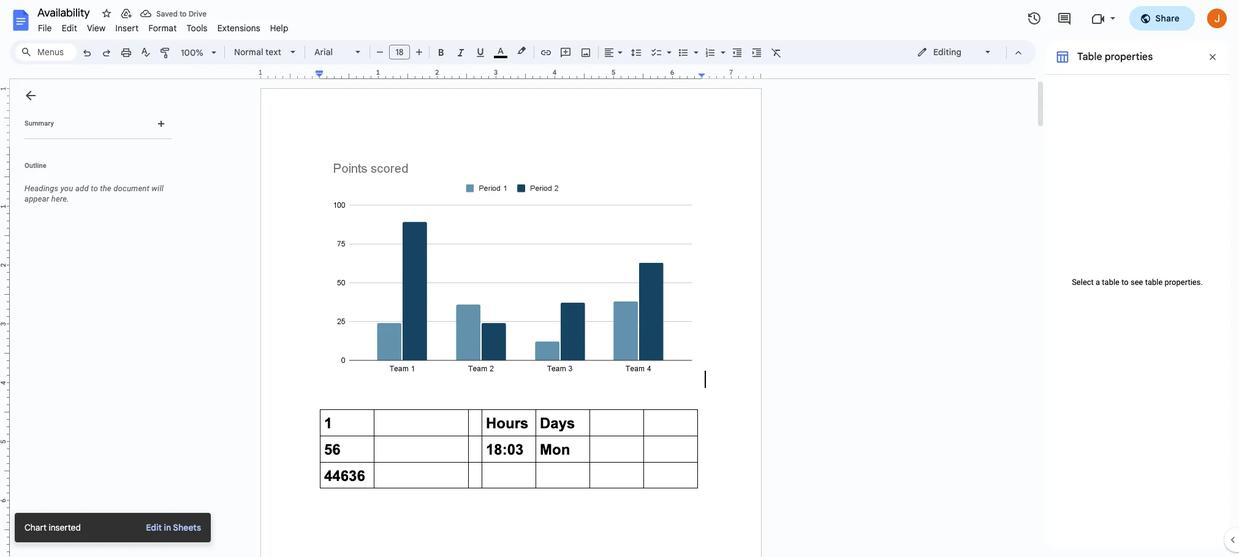 Task type: locate. For each thing, give the bounding box(es) containing it.
in
[[164, 522, 171, 533]]

saved
[[156, 9, 178, 18]]

font list. arial selected. option
[[314, 44, 348, 61]]

to
[[180, 9, 187, 18], [91, 184, 98, 193], [1122, 278, 1129, 287]]

edit down rename text field
[[62, 23, 77, 34]]

styles list. normal text selected. option
[[234, 44, 283, 61]]

select
[[1072, 278, 1094, 287]]

2 table from the left
[[1145, 278, 1163, 287]]

extensions menu item
[[212, 21, 265, 36]]

table right "see"
[[1145, 278, 1163, 287]]

arial
[[314, 47, 333, 58]]

chart
[[25, 522, 47, 533]]

document
[[114, 184, 150, 193]]

2 vertical spatial to
[[1122, 278, 1129, 287]]

to left "see"
[[1122, 278, 1129, 287]]

tools
[[187, 23, 208, 34]]

will
[[152, 184, 164, 193]]

insert menu item
[[111, 21, 144, 36]]

section containing chart inserted
[[15, 513, 211, 542]]

menu bar containing file
[[33, 16, 293, 36]]

to for select a table to see table properties.
[[1122, 278, 1129, 287]]

to left drive
[[180, 9, 187, 18]]

menu bar inside the 'menu bar' banner
[[33, 16, 293, 36]]

0 vertical spatial edit
[[62, 23, 77, 34]]

document outline element
[[10, 79, 177, 557]]

summary
[[25, 120, 54, 127]]

Star checkbox
[[98, 5, 115, 22]]

section inside table properties application
[[15, 513, 211, 542]]

properties.
[[1165, 278, 1203, 287]]

edit in sheets button
[[140, 522, 201, 534]]

edit inside edit "menu item"
[[62, 23, 77, 34]]

inserted
[[49, 522, 81, 533]]

1 horizontal spatial table
[[1145, 278, 1163, 287]]

edit inside edit in sheets "button"
[[146, 522, 162, 533]]

tools menu item
[[182, 21, 212, 36]]

menu bar banner
[[0, 0, 1239, 557]]

menu bar
[[33, 16, 293, 36]]

1 vertical spatial to
[[91, 184, 98, 193]]

to inside 'headings you add to the document will appear here.'
[[91, 184, 98, 193]]

to left the
[[91, 184, 98, 193]]

table
[[1077, 51, 1102, 63]]

help
[[270, 23, 288, 34]]

a
[[1096, 278, 1100, 287]]

1 vertical spatial edit
[[146, 522, 162, 533]]

1 horizontal spatial to
[[180, 9, 187, 18]]

to inside table properties section
[[1122, 278, 1129, 287]]

table properties application
[[0, 0, 1239, 557]]

edit left in
[[146, 522, 162, 533]]

file menu item
[[33, 21, 57, 36]]

2 horizontal spatial to
[[1122, 278, 1129, 287]]

main toolbar
[[76, 0, 786, 153]]

1 horizontal spatial edit
[[146, 522, 162, 533]]

format
[[148, 23, 177, 34]]

drive
[[189, 9, 207, 18]]

outline
[[25, 162, 46, 170]]

highlight color image
[[515, 44, 528, 58]]

headings you add to the document will appear here.
[[25, 184, 164, 203]]

0 vertical spatial to
[[180, 9, 187, 18]]

share
[[1156, 13, 1180, 24]]

format menu item
[[144, 21, 182, 36]]

Font size field
[[389, 45, 415, 60]]

0 horizontal spatial edit
[[62, 23, 77, 34]]

file
[[38, 23, 52, 34]]

headings
[[25, 184, 58, 193]]

table right a
[[1102, 278, 1120, 287]]

section
[[15, 513, 211, 542]]

view
[[87, 23, 106, 34]]

editing button
[[908, 43, 1001, 61]]

0 horizontal spatial table
[[1102, 278, 1120, 287]]

table
[[1102, 278, 1120, 287], [1145, 278, 1163, 287]]

Rename text field
[[33, 5, 97, 20]]

0 horizontal spatial to
[[91, 184, 98, 193]]

edit
[[62, 23, 77, 34], [146, 522, 162, 533]]

top margin image
[[0, 89, 9, 151]]



Task type: vqa. For each thing, say whether or not it's contained in the screenshot.
here. on the top left of the page
yes



Task type: describe. For each thing, give the bounding box(es) containing it.
editing
[[933, 47, 962, 58]]

chart inserted
[[25, 522, 81, 533]]

right margin image
[[699, 69, 761, 78]]

appear
[[25, 194, 49, 203]]

view menu item
[[82, 21, 111, 36]]

help menu item
[[265, 21, 293, 36]]

Menus field
[[15, 44, 77, 61]]

text
[[265, 47, 281, 58]]

left margin image
[[261, 69, 323, 78]]

to for headings you add to the document will appear here.
[[91, 184, 98, 193]]

outline heading
[[10, 161, 177, 178]]

extensions
[[217, 23, 260, 34]]

edit menu item
[[57, 21, 82, 36]]

select a table to see table properties. element
[[1064, 278, 1211, 287]]

Zoom text field
[[178, 44, 207, 61]]

you
[[61, 184, 73, 193]]

add
[[75, 184, 89, 193]]

summary heading
[[25, 119, 54, 129]]

here.
[[51, 194, 69, 203]]

bulleted list menu image
[[691, 44, 699, 48]]

the
[[100, 184, 111, 193]]

Zoom field
[[176, 44, 222, 62]]

insert image image
[[579, 44, 593, 61]]

1
[[258, 68, 263, 77]]

table properties
[[1077, 51, 1153, 63]]

saved to drive
[[156, 9, 207, 18]]

share button
[[1129, 6, 1195, 31]]

insert
[[115, 23, 139, 34]]

text color image
[[494, 44, 507, 58]]

edit for edit
[[62, 23, 77, 34]]

1 table from the left
[[1102, 278, 1120, 287]]

table properties section
[[1046, 40, 1229, 547]]

edit in sheets
[[146, 522, 201, 533]]

mode and view toolbar
[[908, 40, 1028, 64]]

line & paragraph spacing image
[[629, 44, 643, 61]]

properties
[[1105, 51, 1153, 63]]

normal
[[234, 47, 263, 58]]

see
[[1131, 278, 1143, 287]]

checklist menu image
[[664, 44, 672, 48]]

select a table to see table properties.
[[1072, 278, 1203, 287]]

saved to drive button
[[137, 5, 210, 22]]

sheets
[[173, 522, 201, 533]]

to inside button
[[180, 9, 187, 18]]

normal text
[[234, 47, 281, 58]]

Font size text field
[[390, 45, 409, 59]]

edit for edit in sheets
[[146, 522, 162, 533]]



